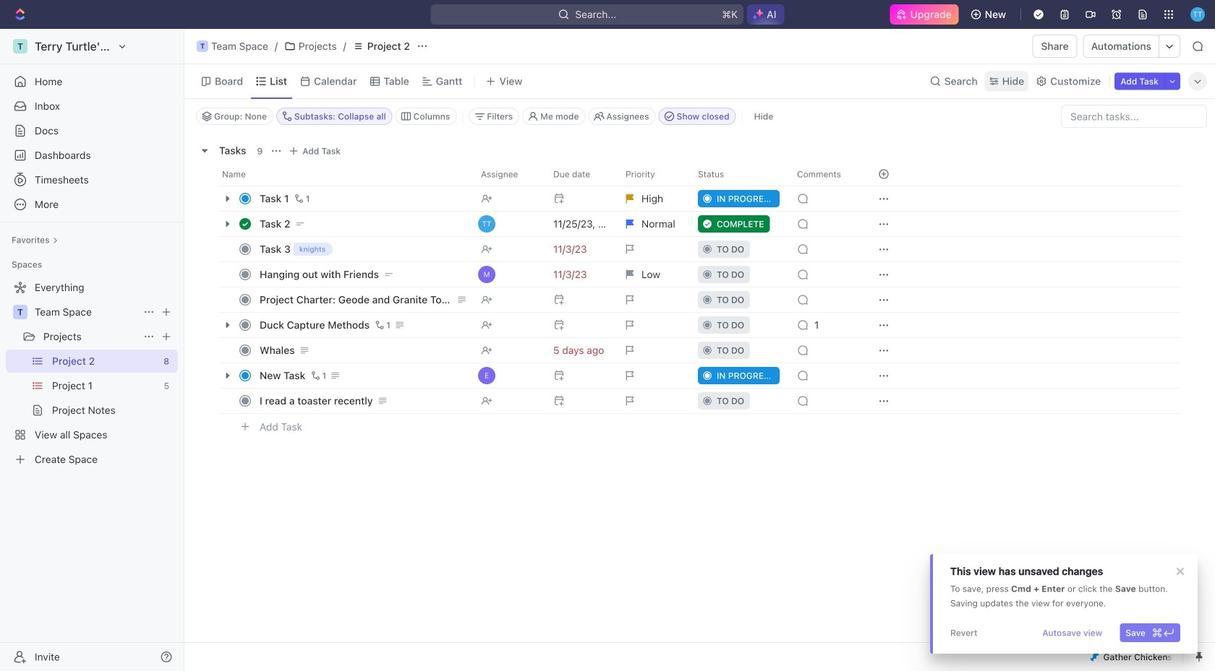 Task type: locate. For each thing, give the bounding box(es) containing it.
tree inside sidebar 'navigation'
[[6, 276, 178, 472]]

team space, , element inside sidebar 'navigation'
[[13, 305, 27, 320]]

0 horizontal spatial team space, , element
[[13, 305, 27, 320]]

1 vertical spatial team space, , element
[[13, 305, 27, 320]]

tree
[[6, 276, 178, 472]]

team space, , element
[[197, 41, 208, 52], [13, 305, 27, 320]]

1 horizontal spatial team space, , element
[[197, 41, 208, 52]]



Task type: describe. For each thing, give the bounding box(es) containing it.
Search tasks... text field
[[1062, 106, 1207, 127]]

sidebar navigation
[[0, 29, 187, 672]]

terry turtle's workspace, , element
[[13, 39, 27, 54]]

drumstick bite image
[[1090, 654, 1099, 662]]

0 vertical spatial team space, , element
[[197, 41, 208, 52]]



Task type: vqa. For each thing, say whether or not it's contained in the screenshot.
tree
yes



